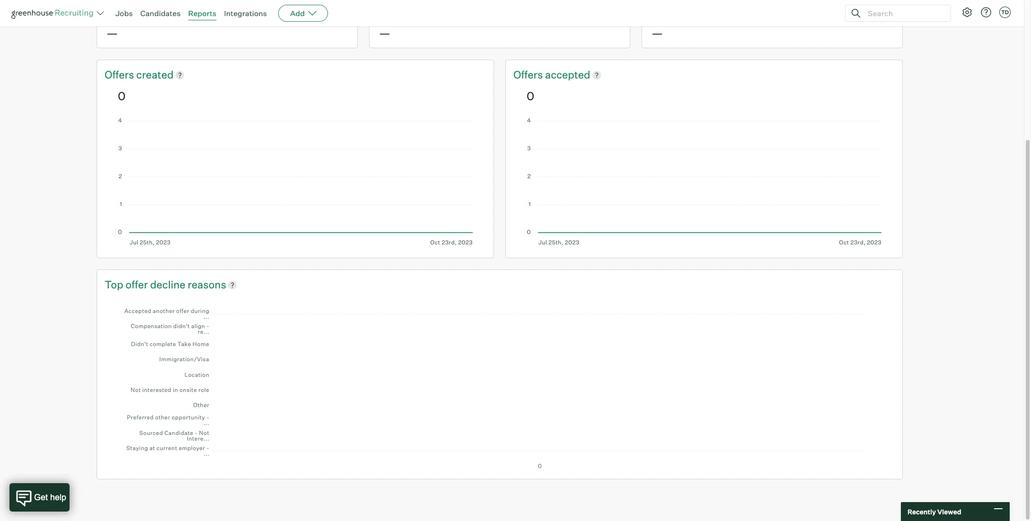 Task type: locate. For each thing, give the bounding box(es) containing it.
1 — from the left
[[106, 26, 118, 40]]

2 horizontal spatial —
[[652, 26, 663, 40]]

offers link
[[105, 68, 136, 82], [513, 68, 545, 82]]

—
[[106, 26, 118, 40], [379, 26, 390, 40], [652, 26, 663, 40]]

0 horizontal spatial offers link
[[105, 68, 136, 82]]

reasons
[[188, 278, 226, 291]]

2 0 from the left
[[527, 89, 534, 103]]

1 horizontal spatial 0
[[527, 89, 534, 103]]

xychart image
[[118, 118, 473, 246], [527, 118, 882, 246], [118, 301, 882, 470]]

viewed
[[937, 508, 961, 516]]

2 offers link from the left
[[513, 68, 545, 82]]

1 0 from the left
[[118, 89, 126, 103]]

1 offers from the left
[[105, 68, 136, 81]]

td button
[[1000, 7, 1011, 18]]

1 horizontal spatial offers
[[513, 68, 545, 81]]

reports link
[[188, 9, 216, 18]]

rate
[[190, 5, 209, 18]]

offers for created
[[105, 68, 136, 81]]

accepted
[[545, 68, 590, 81]]

xychart image for created
[[118, 118, 473, 246]]

acceptance
[[131, 5, 187, 18]]

candidates link
[[140, 9, 181, 18]]

xychart image for accepted
[[527, 118, 882, 246]]

1 offers link from the left
[[105, 68, 136, 82]]

greenhouse recruiting image
[[11, 8, 97, 19]]

0 horizontal spatial 0
[[118, 89, 126, 103]]

candidates
[[140, 9, 181, 18]]

jobs link
[[115, 9, 133, 18]]

reports
[[188, 9, 216, 18]]

1 horizontal spatial —
[[379, 26, 390, 40]]

recently viewed
[[908, 508, 961, 516]]

top
[[105, 278, 123, 291]]

1 horizontal spatial offers link
[[513, 68, 545, 82]]

3 — from the left
[[652, 26, 663, 40]]

offers
[[105, 68, 136, 81], [513, 68, 545, 81]]

integrations link
[[224, 9, 267, 18]]

decline link
[[150, 278, 188, 292]]

0
[[118, 89, 126, 103], [527, 89, 534, 103]]

Search text field
[[866, 6, 942, 20]]

td
[[1001, 9, 1009, 16]]

0 for created
[[118, 89, 126, 103]]

2 offers from the left
[[513, 68, 545, 81]]

2 — from the left
[[379, 26, 390, 40]]

0 horizontal spatial offers
[[105, 68, 136, 81]]

configure image
[[962, 7, 973, 18]]

0 horizontal spatial —
[[106, 26, 118, 40]]

created link
[[136, 68, 174, 82]]

td button
[[998, 5, 1013, 20]]

acceptance link
[[131, 5, 190, 19]]



Task type: vqa. For each thing, say whether or not it's contained in the screenshot.
Configure icon
yes



Task type: describe. For each thing, give the bounding box(es) containing it.
offer link
[[105, 5, 131, 19]]

integrations
[[224, 9, 267, 18]]

jobs
[[115, 9, 133, 18]]

add button
[[278, 5, 328, 22]]

offers for accepted
[[513, 68, 545, 81]]

recently
[[908, 508, 936, 516]]

offer
[[126, 278, 148, 291]]

accepted link
[[545, 68, 590, 82]]

offer link
[[126, 278, 150, 292]]

top link
[[105, 278, 126, 292]]

created
[[136, 68, 174, 81]]

offer acceptance
[[105, 5, 190, 18]]

offers link for accepted
[[513, 68, 545, 82]]

offer
[[105, 5, 129, 18]]

rate link
[[190, 5, 209, 19]]

top offer decline
[[105, 278, 188, 291]]

decline
[[150, 278, 185, 291]]

0 for accepted
[[527, 89, 534, 103]]

add
[[290, 9, 305, 18]]

offers link for created
[[105, 68, 136, 82]]

reasons link
[[188, 278, 226, 292]]



